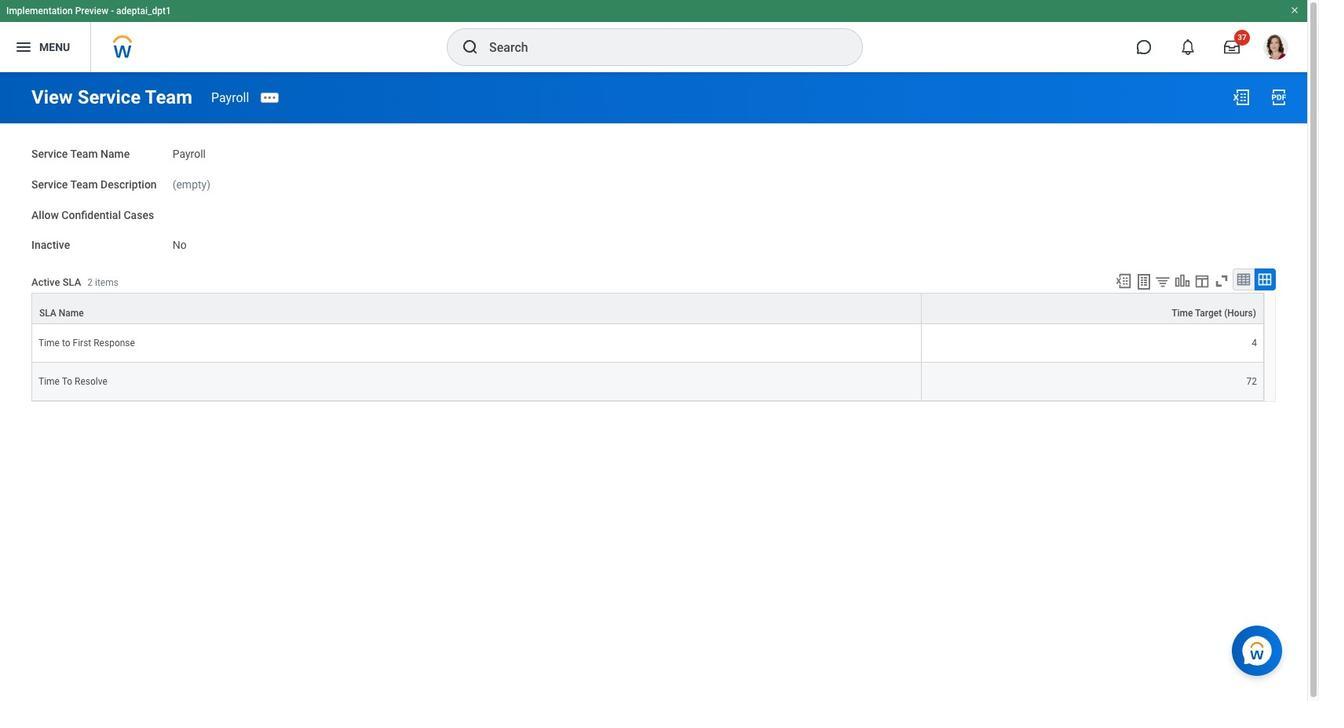 Task type: locate. For each thing, give the bounding box(es) containing it.
row containing time to first response
[[31, 324, 1265, 363]]

2 row from the top
[[31, 324, 1265, 363]]

time target (hours)
[[1172, 308, 1257, 319]]

0 vertical spatial payroll
[[211, 90, 249, 105]]

team down service team name
[[70, 178, 98, 191]]

payroll
[[211, 90, 249, 105], [173, 148, 206, 160]]

row for service team name
[[31, 324, 1265, 363]]

payroll for payroll 'link'
[[211, 90, 249, 105]]

(hours)
[[1225, 308, 1257, 319]]

2
[[87, 278, 93, 289]]

service team description
[[31, 178, 157, 191]]

implementation preview -   adeptai_dpt1
[[6, 5, 171, 16]]

time for time target (hours)
[[1172, 308, 1193, 319]]

2 vertical spatial service
[[31, 178, 68, 191]]

team for name
[[70, 148, 98, 160]]

name up to
[[59, 308, 84, 319]]

time inside 'popup button'
[[1172, 308, 1193, 319]]

team up service team description at the top of the page
[[70, 148, 98, 160]]

0 vertical spatial sla
[[63, 277, 81, 289]]

response
[[94, 338, 135, 349]]

payroll for service team name element
[[173, 148, 206, 160]]

time
[[1172, 308, 1193, 319], [38, 338, 60, 349], [38, 376, 60, 387]]

justify image
[[14, 38, 33, 57]]

0 horizontal spatial payroll
[[173, 148, 206, 160]]

team for description
[[70, 178, 98, 191]]

team up service team name element
[[145, 86, 192, 108]]

0 vertical spatial service
[[77, 86, 141, 108]]

1 row from the top
[[31, 293, 1265, 324]]

fullscreen image
[[1213, 273, 1231, 290]]

export to worksheets image
[[1135, 273, 1154, 291]]

view service team main content
[[0, 72, 1308, 416]]

to
[[62, 338, 70, 349]]

team
[[145, 86, 192, 108], [70, 148, 98, 160], [70, 178, 98, 191]]

sla
[[63, 277, 81, 289], [39, 308, 56, 319]]

service up service team description at the top of the page
[[31, 148, 68, 160]]

sla down the active
[[39, 308, 56, 319]]

4
[[1252, 338, 1257, 349]]

1 horizontal spatial name
[[101, 148, 130, 160]]

name up description
[[101, 148, 130, 160]]

view service team
[[31, 86, 192, 108]]

service
[[77, 86, 141, 108], [31, 148, 68, 160], [31, 178, 68, 191]]

2 vertical spatial team
[[70, 178, 98, 191]]

1 vertical spatial time
[[38, 338, 60, 349]]

search image
[[461, 38, 480, 57]]

(empty)
[[173, 178, 211, 191]]

row
[[31, 293, 1265, 324], [31, 324, 1265, 363], [31, 363, 1265, 401]]

active
[[31, 277, 60, 289]]

time to first response
[[38, 338, 135, 349]]

sla left 2
[[63, 277, 81, 289]]

row containing sla name
[[31, 293, 1265, 324]]

1 horizontal spatial sla
[[63, 277, 81, 289]]

expand table image
[[1257, 272, 1273, 287]]

name
[[101, 148, 130, 160], [59, 308, 84, 319]]

view printable version (pdf) image
[[1270, 88, 1289, 107]]

1 vertical spatial payroll
[[173, 148, 206, 160]]

toolbar inside view service team main content
[[1108, 269, 1276, 293]]

sla inside popup button
[[39, 308, 56, 319]]

1 vertical spatial team
[[70, 148, 98, 160]]

cases
[[124, 209, 154, 221]]

0 horizontal spatial name
[[59, 308, 84, 319]]

description
[[101, 178, 157, 191]]

inactive
[[31, 239, 70, 252]]

2 vertical spatial time
[[38, 376, 60, 387]]

0 vertical spatial time
[[1172, 308, 1193, 319]]

first
[[73, 338, 91, 349]]

table image
[[1236, 272, 1252, 287]]

notifications large image
[[1180, 39, 1196, 55]]

menu banner
[[0, 0, 1308, 72]]

service right "view"
[[77, 86, 141, 108]]

1 vertical spatial name
[[59, 308, 84, 319]]

1 horizontal spatial payroll
[[211, 90, 249, 105]]

resolve
[[75, 376, 108, 387]]

1 vertical spatial sla
[[39, 308, 56, 319]]

profile logan mcneil image
[[1264, 35, 1289, 63]]

3 row from the top
[[31, 363, 1265, 401]]

preview
[[75, 5, 109, 16]]

export to excel image
[[1115, 273, 1133, 290]]

service up the allow
[[31, 178, 68, 191]]

0 horizontal spatial sla
[[39, 308, 56, 319]]

1 vertical spatial service
[[31, 148, 68, 160]]

view service team - expand/collapse chart image
[[1174, 273, 1191, 290]]

export to excel image
[[1232, 88, 1251, 107]]

37 button
[[1215, 30, 1250, 64]]

close environment banner image
[[1290, 5, 1300, 15]]

time for time to resolve
[[38, 376, 60, 387]]

toolbar
[[1108, 269, 1276, 293]]



Task type: describe. For each thing, give the bounding box(es) containing it.
time for time to first response
[[38, 338, 60, 349]]

0 vertical spatial name
[[101, 148, 130, 160]]

service for service team description
[[31, 178, 68, 191]]

service for service team name
[[31, 148, 68, 160]]

time to resolve
[[38, 376, 108, 387]]

allow confidential cases
[[31, 209, 154, 221]]

0 vertical spatial team
[[145, 86, 192, 108]]

service team name
[[31, 148, 130, 160]]

payroll link
[[211, 90, 249, 105]]

sla name
[[39, 308, 84, 319]]

-
[[111, 5, 114, 16]]

sla name button
[[32, 294, 921, 324]]

row for view service team
[[31, 293, 1265, 324]]

72
[[1247, 376, 1257, 387]]

implementation
[[6, 5, 73, 16]]

inbox large image
[[1224, 39, 1240, 55]]

target
[[1195, 308, 1222, 319]]

view
[[31, 86, 73, 108]]

no
[[173, 239, 187, 252]]

row containing time to resolve
[[31, 363, 1265, 401]]

Search Workday  search field
[[489, 30, 830, 64]]

service team name element
[[173, 138, 206, 162]]

name inside popup button
[[59, 308, 84, 319]]

items
[[95, 278, 119, 289]]

select to filter grid data image
[[1155, 273, 1172, 290]]

to
[[62, 376, 72, 387]]

allow
[[31, 209, 59, 221]]

time target (hours) button
[[922, 294, 1264, 324]]

37
[[1238, 33, 1247, 42]]

menu button
[[0, 22, 91, 72]]

inactive element
[[173, 230, 187, 253]]

click to view/edit grid preferences image
[[1194, 273, 1211, 290]]

active sla 2 items
[[31, 277, 119, 289]]

confidential
[[62, 209, 121, 221]]

menu
[[39, 41, 70, 53]]

adeptai_dpt1
[[116, 5, 171, 16]]



Task type: vqa. For each thing, say whether or not it's contained in the screenshot.
name to the left
yes



